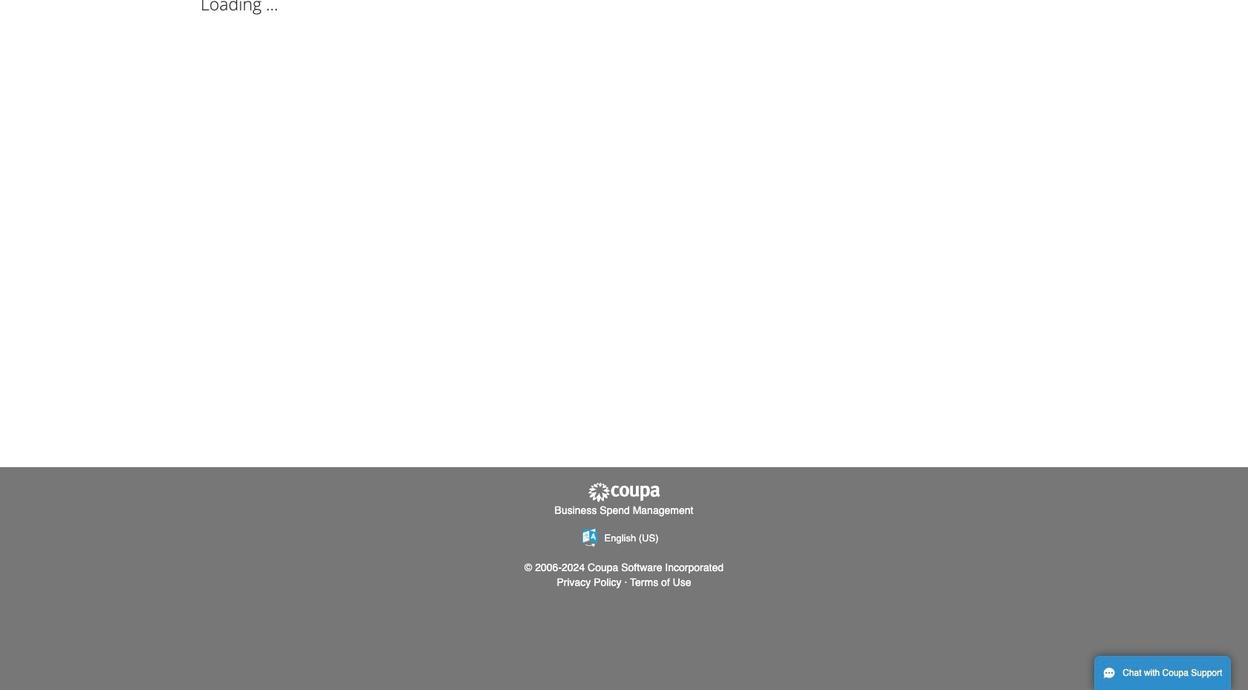 Task type: vqa. For each thing, say whether or not it's contained in the screenshot.
Coupa Supplier Portal image
yes



Task type: describe. For each thing, give the bounding box(es) containing it.
coupa supplier portal image
[[587, 482, 661, 503]]



